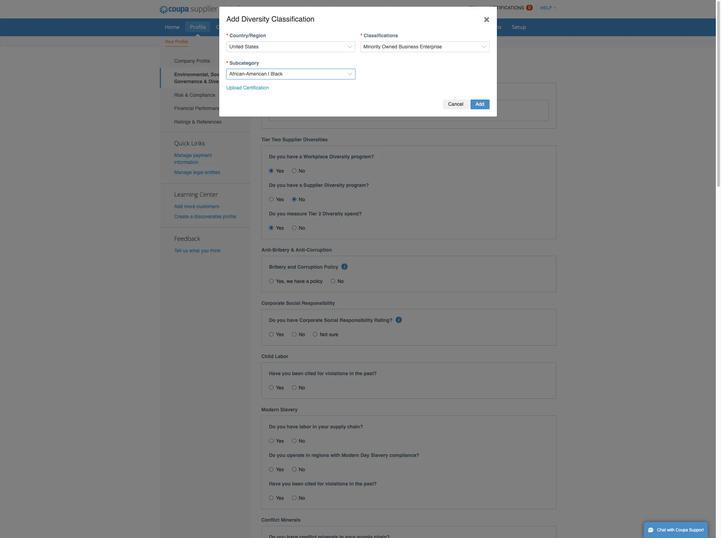 Task type: locate. For each thing, give the bounding box(es) containing it.
risk
[[174, 92, 184, 98]]

0 horizontal spatial social,
[[211, 72, 226, 77]]

upload certification
[[226, 85, 269, 90]]

anti-
[[261, 247, 272, 253], [296, 247, 307, 253]]

two
[[272, 137, 281, 142]]

country/region
[[229, 33, 266, 38]]

3 do from the top
[[269, 211, 276, 217]]

governance
[[361, 54, 414, 65], [174, 79, 202, 84]]

0 vertical spatial profile
[[190, 23, 206, 30]]

diversity
[[241, 15, 269, 23], [426, 54, 463, 65], [282, 74, 303, 80], [209, 79, 229, 84], [269, 91, 290, 97], [329, 154, 350, 159], [324, 182, 345, 188], [323, 211, 343, 217]]

1 vertical spatial violations
[[325, 481, 348, 487]]

0 horizontal spatial add
[[174, 204, 183, 209]]

6 yes from the top
[[276, 438, 284, 444]]

1 have from the top
[[269, 371, 281, 376]]

have for policy
[[294, 278, 305, 284]]

manage for manage payment information
[[174, 152, 192, 158]]

1 vertical spatial governance
[[174, 79, 202, 84]]

0 vertical spatial responsibility
[[302, 300, 335, 306]]

responsibility
[[302, 300, 335, 306], [340, 317, 373, 323]]

0 horizontal spatial tier
[[261, 137, 270, 142]]

1 horizontal spatial anti-
[[296, 247, 307, 253]]

& inside environmental, social, governance & diversity
[[204, 79, 207, 84]]

with right the chat
[[667, 528, 675, 532]]

have up measure on the top
[[287, 182, 298, 188]]

0 vertical spatial tier
[[261, 137, 270, 142]]

0 vertical spatial have you been cited for violations in the past?
[[269, 371, 377, 376]]

1 vertical spatial slavery
[[371, 453, 388, 458]]

manage for manage legal entities
[[174, 169, 192, 175]]

0 vertical spatial have
[[269, 371, 281, 376]]

* for * country/region
[[226, 33, 228, 38]]

program? for do you have a workplace diversity program?
[[351, 154, 374, 159]]

corporate down yes,
[[261, 300, 285, 306]]

conflict minerals
[[261, 517, 301, 523]]

slavery right day
[[371, 453, 388, 458]]

2
[[318, 211, 321, 217]]

diversities
[[303, 137, 328, 142]]

1 vertical spatial for
[[317, 481, 324, 487]]

and down inclusion
[[327, 91, 335, 97]]

and up we
[[287, 264, 296, 270]]

have left the 'labor'
[[287, 424, 298, 430]]

1 vertical spatial corporate
[[299, 317, 323, 323]]

0 horizontal spatial environmental,
[[174, 72, 209, 77]]

have for in
[[287, 424, 298, 430]]

8 yes from the top
[[276, 495, 284, 501]]

*
[[226, 33, 228, 38], [361, 33, 362, 38], [226, 60, 228, 66]]

1 horizontal spatial add
[[226, 15, 239, 23]]

diversity inside environmental, social, governance & diversity
[[209, 79, 229, 84]]

links
[[191, 139, 205, 147]]

do for do you have labor in your supply chain?
[[269, 424, 276, 430]]

0 vertical spatial and
[[327, 91, 335, 97]]

supplier diversity & inclusion
[[261, 74, 330, 80]]

social down we
[[286, 300, 300, 306]]

corporate up not
[[299, 317, 323, 323]]

0 vertical spatial been
[[292, 371, 303, 376]]

you
[[277, 154, 286, 159], [277, 182, 286, 188], [277, 211, 286, 217], [201, 248, 209, 253], [277, 317, 286, 323], [282, 371, 291, 376], [277, 424, 286, 430], [277, 453, 286, 458], [282, 481, 291, 487]]

2 yes from the top
[[276, 197, 284, 202]]

2 vertical spatial add
[[174, 204, 183, 209]]

environmental, down company profile
[[174, 72, 209, 77]]

0 vertical spatial past?
[[364, 371, 377, 376]]

bribery up bribery and corruption policy
[[272, 247, 290, 253]]

the
[[355, 371, 362, 376], [355, 481, 362, 487]]

with inside chat with coupa support button
[[667, 528, 675, 532]]

do for do you have a supplier diversity program?
[[269, 182, 276, 188]]

company profile link
[[160, 54, 251, 68]]

supply
[[330, 424, 346, 430]]

* country/region
[[226, 33, 266, 38]]

2 manage from the top
[[174, 169, 192, 175]]

quick
[[174, 139, 190, 147]]

1 horizontal spatial tier
[[308, 211, 317, 217]]

a left policy
[[306, 278, 309, 284]]

environmental, up supplier diversity & inclusion
[[261, 54, 326, 65]]

coupa supplier portal image
[[154, 1, 244, 18]]

have right we
[[294, 278, 305, 284]]

manage up information
[[174, 152, 192, 158]]

1 vertical spatial cited
[[305, 481, 316, 487]]

add for add more customers
[[174, 204, 183, 209]]

environmental, social, governance & diversity link
[[160, 68, 251, 88]]

conflict
[[261, 517, 279, 523]]

0 vertical spatial program?
[[351, 154, 374, 159]]

a for do you have a workplace diversity program?
[[299, 154, 302, 159]]

2 vertical spatial profile
[[196, 58, 210, 64]]

policy
[[310, 278, 323, 284]]

1 vertical spatial program?
[[346, 182, 369, 188]]

2 do from the top
[[269, 182, 276, 188]]

profile for your profile
[[175, 39, 188, 44]]

1 vertical spatial add
[[476, 101, 484, 107]]

1 horizontal spatial with
[[667, 528, 675, 532]]

0 vertical spatial violations
[[325, 371, 348, 376]]

supplier up do you measure tier 2 diversity spend?
[[303, 182, 323, 188]]

1 do from the top
[[269, 154, 276, 159]]

us
[[183, 248, 188, 253]]

do for do you measure tier 2 diversity spend?
[[269, 211, 276, 217]]

1 horizontal spatial social,
[[329, 54, 358, 65]]

inclusion
[[309, 74, 330, 80]]

tier left 2
[[308, 211, 317, 217]]

no
[[299, 168, 305, 174], [299, 197, 305, 202], [299, 225, 305, 231], [338, 278, 344, 284], [299, 332, 305, 337], [299, 385, 305, 391], [299, 438, 305, 444], [299, 467, 305, 472], [299, 495, 305, 501]]

1 been from the top
[[292, 371, 303, 376]]

classifications for diversity
[[291, 91, 325, 97]]

and
[[327, 91, 335, 97], [287, 264, 296, 270]]

home
[[165, 23, 180, 30]]

1 vertical spatial responsibility
[[340, 317, 373, 323]]

2 been from the top
[[292, 481, 303, 487]]

minerals
[[281, 517, 301, 523]]

1 vertical spatial have
[[269, 481, 281, 487]]

2 have from the top
[[269, 481, 281, 487]]

environmental, social, governance & diversity down * classifications
[[261, 54, 463, 65]]

0 vertical spatial for
[[317, 371, 324, 376]]

policy
[[324, 264, 338, 270]]

have down corporate social responsibility
[[287, 317, 298, 323]]

have
[[269, 371, 281, 376], [269, 481, 281, 487]]

governance down * classifications
[[361, 54, 414, 65]]

rating?
[[374, 317, 392, 323]]

1 yes from the top
[[276, 168, 284, 174]]

1 horizontal spatial social
[[324, 317, 338, 323]]

2 cited from the top
[[305, 481, 316, 487]]

6 do from the top
[[269, 453, 276, 458]]

chat
[[657, 528, 666, 532]]

1 vertical spatial past?
[[364, 481, 377, 487]]

supplier right two
[[282, 137, 302, 142]]

past?
[[364, 371, 377, 376], [364, 481, 377, 487]]

add-ons link
[[477, 22, 506, 32]]

profile right your
[[175, 39, 188, 44]]

payment
[[193, 152, 212, 158]]

social up not sure
[[324, 317, 338, 323]]

1 horizontal spatial supplier
[[282, 137, 302, 142]]

0 vertical spatial classifications
[[364, 33, 398, 38]]

1 vertical spatial with
[[667, 528, 675, 532]]

environmental, social, governance & diversity
[[261, 54, 463, 65], [174, 72, 229, 84]]

1 horizontal spatial environmental,
[[261, 54, 326, 65]]

we
[[287, 278, 293, 284]]

bribery up yes,
[[269, 264, 286, 270]]

0 vertical spatial modern
[[261, 407, 279, 412]]

1 horizontal spatial classifications
[[364, 33, 398, 38]]

0 vertical spatial cited
[[305, 371, 316, 376]]

profile up environmental, social, governance & diversity link
[[196, 58, 210, 64]]

manage inside manage payment information
[[174, 152, 192, 158]]

0 horizontal spatial governance
[[174, 79, 202, 84]]

tier left two
[[261, 137, 270, 142]]

profile for company profile
[[196, 58, 210, 64]]

have for supplier
[[287, 182, 298, 188]]

environmental, inside environmental, social, governance & diversity
[[174, 72, 209, 77]]

&
[[417, 54, 423, 65], [304, 74, 308, 80], [204, 79, 207, 84], [185, 92, 188, 98], [192, 119, 195, 125], [291, 247, 294, 253]]

0 horizontal spatial anti-
[[261, 247, 272, 253]]

0 vertical spatial slavery
[[280, 407, 298, 412]]

1 vertical spatial supplier
[[282, 137, 302, 142]]

1 vertical spatial and
[[287, 264, 296, 270]]

7 yes from the top
[[276, 467, 284, 472]]

day
[[361, 453, 369, 458]]

0 horizontal spatial supplier
[[261, 74, 281, 80]]

tier
[[261, 137, 270, 142], [308, 211, 317, 217]]

responsibility left rating?
[[340, 317, 373, 323]]

service/time
[[244, 23, 275, 30]]

0 horizontal spatial with
[[330, 453, 340, 458]]

1 vertical spatial modern
[[342, 453, 359, 458]]

corporate
[[261, 300, 285, 306], [299, 317, 323, 323]]

add inside add button
[[476, 101, 484, 107]]

manage payment information link
[[174, 152, 212, 165]]

anti-bribery & anti-corruption
[[261, 247, 332, 253]]

add up the create
[[174, 204, 183, 209]]

a for do you have a supplier diversity program?
[[299, 182, 302, 188]]

program? for do you have a supplier diversity program?
[[346, 182, 369, 188]]

0 vertical spatial manage
[[174, 152, 192, 158]]

a left the workplace
[[299, 154, 302, 159]]

feedback
[[174, 234, 200, 243]]

a
[[299, 154, 302, 159], [299, 182, 302, 188], [190, 214, 193, 219], [306, 278, 309, 284]]

1 vertical spatial social
[[324, 317, 338, 323]]

1 vertical spatial been
[[292, 481, 303, 487]]

violations
[[325, 371, 348, 376], [325, 481, 348, 487]]

sure
[[329, 332, 338, 337]]

4 do from the top
[[269, 317, 276, 323]]

1 vertical spatial social,
[[211, 72, 226, 77]]

2 for from the top
[[317, 481, 324, 487]]

0 vertical spatial corporate
[[261, 300, 285, 306]]

1 vertical spatial environmental,
[[174, 72, 209, 77]]

1 horizontal spatial governance
[[361, 54, 414, 65]]

do you have a supplier diversity program?
[[269, 182, 369, 188]]

do for do you have a workplace diversity program?
[[269, 154, 276, 159]]

5 do from the top
[[269, 424, 276, 430]]

1 vertical spatial tier
[[308, 211, 317, 217]]

1 manage from the top
[[174, 152, 192, 158]]

classifications
[[364, 33, 398, 38], [291, 91, 325, 97]]

0 vertical spatial social
[[286, 300, 300, 306]]

subcategory
[[229, 60, 259, 66]]

None radio
[[269, 169, 274, 173], [292, 169, 296, 173], [269, 226, 274, 230], [331, 279, 335, 283], [269, 332, 274, 337], [292, 332, 296, 337], [313, 332, 317, 337], [292, 385, 296, 390], [269, 439, 274, 443], [269, 467, 274, 472], [292, 496, 296, 500], [269, 169, 274, 173], [292, 169, 296, 173], [269, 226, 274, 230], [331, 279, 335, 283], [269, 332, 274, 337], [292, 332, 296, 337], [313, 332, 317, 337], [292, 385, 296, 390], [269, 439, 274, 443], [269, 467, 274, 472], [292, 496, 296, 500]]

diversity inside × dialog
[[241, 15, 269, 23]]

add up orders
[[226, 15, 239, 23]]

1 vertical spatial manage
[[174, 169, 192, 175]]

1 horizontal spatial slavery
[[371, 453, 388, 458]]

social
[[286, 300, 300, 306], [324, 317, 338, 323]]

governance up risk & compliance
[[174, 79, 202, 84]]

chat with coupa support button
[[644, 522, 708, 538]]

supplier up certification
[[261, 74, 281, 80]]

spend?
[[344, 211, 362, 217]]

child
[[261, 354, 274, 359]]

a up measure on the top
[[299, 182, 302, 188]]

1 vertical spatial profile
[[175, 39, 188, 44]]

social, down company profile link
[[211, 72, 226, 77]]

orders
[[216, 23, 233, 30]]

0 vertical spatial bribery
[[272, 247, 290, 253]]

responsibility up do you have corporate social responsibility rating?
[[302, 300, 335, 306]]

1 vertical spatial classifications
[[291, 91, 325, 97]]

0 horizontal spatial and
[[287, 264, 296, 270]]

0 horizontal spatial slavery
[[280, 407, 298, 412]]

1 for from the top
[[317, 371, 324, 376]]

social, up inclusion
[[329, 54, 358, 65]]

3 yes from the top
[[276, 225, 284, 231]]

tell
[[174, 248, 181, 253]]

financial performance link
[[160, 102, 251, 115]]

quick links
[[174, 139, 205, 147]]

0 horizontal spatial classifications
[[291, 91, 325, 97]]

for
[[317, 371, 324, 376], [317, 481, 324, 487]]

home link
[[160, 22, 184, 32]]

2 past? from the top
[[364, 481, 377, 487]]

tier two supplier diversities
[[261, 137, 328, 142]]

2 horizontal spatial add
[[476, 101, 484, 107]]

additional information image
[[396, 317, 402, 323]]

with right regions
[[330, 453, 340, 458]]

you inside "button"
[[201, 248, 209, 253]]

0 vertical spatial environmental, social, governance & diversity
[[261, 54, 463, 65]]

entities
[[205, 169, 220, 175]]

0 horizontal spatial modern
[[261, 407, 279, 412]]

1 have you been cited for violations in the past? from the top
[[269, 371, 377, 376]]

profile down coupa supplier portal image
[[190, 23, 206, 30]]

2 vertical spatial supplier
[[303, 182, 323, 188]]

been
[[292, 371, 303, 376], [292, 481, 303, 487]]

1 horizontal spatial responsibility
[[340, 317, 373, 323]]

have down tier two supplier diversities
[[287, 154, 298, 159]]

slavery up do you have labor in your supply chain? at the bottom
[[280, 407, 298, 412]]

have you been cited for violations in the past?
[[269, 371, 377, 376], [269, 481, 377, 487]]

0 vertical spatial add
[[226, 15, 239, 23]]

× button
[[476, 6, 497, 31]]

your
[[165, 39, 174, 44]]

your profile
[[165, 39, 188, 44]]

classifications inside × dialog
[[364, 33, 398, 38]]

company
[[174, 58, 195, 64]]

None radio
[[269, 197, 274, 202], [292, 197, 296, 202], [292, 226, 296, 230], [269, 279, 274, 283], [269, 385, 274, 390], [292, 439, 296, 443], [292, 467, 296, 472], [269, 496, 274, 500], [269, 197, 274, 202], [292, 197, 296, 202], [292, 226, 296, 230], [269, 279, 274, 283], [269, 385, 274, 390], [292, 439, 296, 443], [292, 467, 296, 472], [269, 496, 274, 500]]

ratings & references link
[[160, 115, 251, 129]]

have for workplace
[[287, 154, 298, 159]]

* for * subcategory
[[226, 60, 228, 66]]

5 yes from the top
[[276, 385, 284, 391]]

1 violations from the top
[[325, 371, 348, 376]]

environmental, social, governance & diversity up 'compliance'
[[174, 72, 229, 84]]

add right cancel
[[476, 101, 484, 107]]

0 vertical spatial the
[[355, 371, 362, 376]]

setup link
[[507, 22, 531, 32]]

bribery
[[272, 247, 290, 253], [269, 264, 286, 270]]

1 horizontal spatial corporate
[[299, 317, 323, 323]]

manage down information
[[174, 169, 192, 175]]

0 horizontal spatial environmental, social, governance & diversity
[[174, 72, 229, 84]]

1 vertical spatial the
[[355, 481, 362, 487]]

1 vertical spatial have you been cited for violations in the past?
[[269, 481, 377, 487]]



Task type: vqa. For each thing, say whether or not it's contained in the screenshot.
top Search Areas... text box
no



Task type: describe. For each thing, give the bounding box(es) containing it.
classifications for *
[[364, 33, 398, 38]]

service/time sheets link
[[239, 22, 297, 32]]

setup
[[512, 23, 526, 30]]

ons
[[493, 23, 502, 30]]

company profile
[[174, 58, 210, 64]]

create a discoverable profile link
[[174, 214, 236, 219]]

do you measure tier 2 diversity spend?
[[269, 211, 362, 217]]

child labor
[[261, 354, 288, 359]]

chain?
[[347, 424, 363, 430]]

2 violations from the top
[[325, 481, 348, 487]]

4 yes from the top
[[276, 332, 284, 337]]

× dialog
[[219, 6, 497, 117]]

not sure
[[320, 332, 338, 337]]

modern slavery
[[261, 407, 298, 412]]

cancel
[[448, 101, 463, 107]]

tell us what you think
[[174, 248, 220, 253]]

customers
[[197, 204, 219, 209]]

add more customers
[[174, 204, 219, 209]]

additional information image
[[342, 264, 348, 270]]

service/time sheets
[[244, 23, 292, 30]]

1 vertical spatial corruption
[[297, 264, 323, 270]]

manage legal entities
[[174, 169, 220, 175]]

do for do you have corporate social responsibility rating?
[[269, 317, 276, 323]]

add more customers link
[[174, 204, 219, 209]]

workplace
[[303, 154, 328, 159]]

governance inside environmental, social, governance & diversity
[[174, 79, 202, 84]]

2 the from the top
[[355, 481, 362, 487]]

corporate social responsibility
[[261, 300, 335, 306]]

support
[[689, 528, 704, 532]]

a right the create
[[190, 214, 193, 219]]

your
[[318, 424, 329, 430]]

references
[[197, 119, 222, 125]]

center
[[200, 190, 218, 198]]

what
[[189, 248, 200, 253]]

a for yes, we have a policy
[[306, 278, 309, 284]]

0 horizontal spatial corporate
[[261, 300, 285, 306]]

have for social
[[287, 317, 298, 323]]

financial
[[174, 106, 194, 111]]

2 have you been cited for violations in the past? from the top
[[269, 481, 377, 487]]

legal
[[193, 169, 203, 175]]

tell us what you think button
[[174, 247, 220, 254]]

labor
[[275, 354, 288, 359]]

1 the from the top
[[355, 371, 362, 376]]

learning
[[174, 190, 198, 198]]

bribery and corruption policy
[[269, 264, 338, 270]]

add for add diversity classification
[[226, 15, 239, 23]]

2 anti- from the left
[[296, 247, 307, 253]]

certification
[[243, 85, 269, 90]]

2 horizontal spatial supplier
[[303, 182, 323, 188]]

orders link
[[212, 22, 238, 32]]

compliance?
[[389, 453, 419, 458]]

0 vertical spatial supplier
[[261, 74, 281, 80]]

manage legal entities link
[[174, 169, 220, 175]]

profile link
[[185, 22, 210, 32]]

1 vertical spatial bribery
[[269, 264, 286, 270]]

1 horizontal spatial environmental, social, governance & diversity
[[261, 54, 463, 65]]

performance
[[195, 106, 223, 111]]

1 vertical spatial environmental, social, governance & diversity
[[174, 72, 229, 84]]

×
[[484, 13, 489, 24]]

more
[[184, 204, 195, 209]]

upload certification button
[[226, 84, 269, 91]]

add for add
[[476, 101, 484, 107]]

your profile link
[[164, 38, 188, 47]]

discoverable
[[194, 214, 222, 219]]

0 vertical spatial social,
[[329, 54, 358, 65]]

* for * classifications
[[361, 33, 362, 38]]

add button
[[470, 99, 489, 109]]

manage payment information
[[174, 152, 212, 165]]

do for do you operate in regions with modern day slavery compliance?
[[269, 453, 276, 458]]

classification
[[271, 15, 315, 23]]

information
[[174, 159, 198, 165]]

0 vertical spatial with
[[330, 453, 340, 458]]

do you operate in regions with modern day slavery compliance?
[[269, 453, 419, 458]]

create a discoverable profile
[[174, 214, 236, 219]]

upload
[[226, 85, 242, 90]]

do you have labor in your supply chain?
[[269, 424, 363, 430]]

* subcategory
[[226, 60, 259, 66]]

0 horizontal spatial social
[[286, 300, 300, 306]]

compliance
[[190, 92, 215, 98]]

certifications
[[337, 91, 368, 97]]

think
[[210, 248, 220, 253]]

1 anti- from the left
[[261, 247, 272, 253]]

risk & compliance link
[[160, 88, 251, 102]]

1 horizontal spatial modern
[[342, 453, 359, 458]]

yes, we have a policy
[[276, 278, 323, 284]]

0 horizontal spatial responsibility
[[302, 300, 335, 306]]

cancel button
[[443, 99, 469, 109]]

do you have a workplace diversity program?
[[269, 154, 374, 159]]

social, inside environmental, social, governance & diversity
[[211, 72, 226, 77]]

regions
[[312, 453, 329, 458]]

1 horizontal spatial and
[[327, 91, 335, 97]]

measure
[[287, 211, 307, 217]]

learning center
[[174, 190, 218, 198]]

0 vertical spatial environmental,
[[261, 54, 326, 65]]

chat with coupa support
[[657, 528, 704, 532]]

1 cited from the top
[[305, 371, 316, 376]]

create
[[174, 214, 189, 219]]

ratings
[[174, 119, 191, 125]]

sheets
[[276, 23, 292, 30]]

financial performance
[[174, 106, 223, 111]]

profile
[[223, 214, 236, 219]]

diversity classifications and certifications
[[269, 91, 368, 97]]

0 vertical spatial governance
[[361, 54, 414, 65]]

ratings & references
[[174, 119, 222, 125]]

0 vertical spatial corruption
[[307, 247, 332, 253]]

coupa
[[676, 528, 688, 532]]

1 past? from the top
[[364, 371, 377, 376]]



